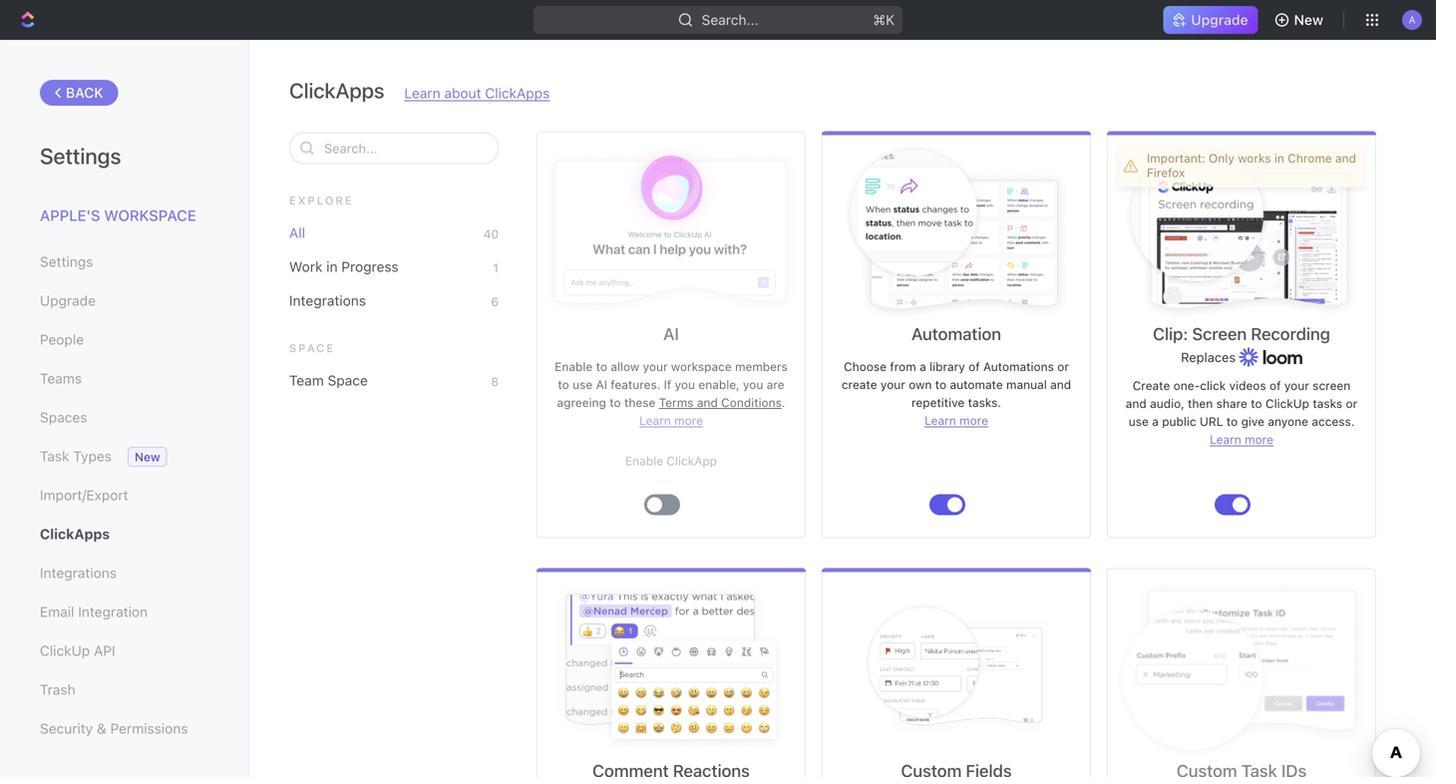 Task type: describe. For each thing, give the bounding box(es) containing it.
important:
[[1147, 151, 1206, 165]]

settings element
[[0, 40, 249, 777]]

1 horizontal spatial clickapps
[[289, 78, 385, 103]]

to up give
[[1251, 397, 1263, 410]]

learn more link for automation
[[925, 413, 989, 427]]

share
[[1217, 397, 1248, 410]]

a button
[[1397, 4, 1429, 36]]

explore
[[289, 194, 354, 207]]

learn more
[[640, 413, 703, 427]]

learn inside choose from a library of automations or create your own to automate manual and repetitive tasks. learn more
[[925, 413, 956, 427]]

workspace
[[671, 360, 732, 374]]

to inside choose from a library of automations or create your own to automate manual and repetitive tasks. learn more
[[935, 378, 947, 392]]

1 you from the left
[[675, 378, 695, 392]]

spaces
[[40, 409, 87, 425]]

0 vertical spatial ai
[[663, 324, 679, 344]]

new button
[[1267, 4, 1336, 36]]

40
[[484, 227, 499, 241]]

enable,
[[699, 378, 740, 392]]

team space
[[289, 372, 368, 389]]

all
[[289, 224, 305, 241]]

integrations inside settings element
[[40, 565, 117, 581]]

clickapp
[[667, 454, 717, 468]]

automation
[[912, 324, 1002, 344]]

integration
[[78, 604, 148, 620]]

teams link
[[40, 362, 208, 396]]

upgrade inside settings element
[[40, 292, 96, 309]]

a inside choose from a library of automations or create your own to automate manual and repetitive tasks. learn more
[[920, 360, 926, 374]]

or inside create one-click videos of your screen and audio, then share to clickup tasks or use a public url to give anyone access. learn more
[[1346, 397, 1358, 410]]

learn left the about
[[404, 85, 441, 101]]

back
[[66, 84, 103, 101]]

to left these
[[610, 396, 621, 409]]

features.
[[611, 378, 661, 392]]

members
[[735, 360, 788, 374]]

1
[[493, 261, 499, 275]]

integrations link
[[40, 556, 208, 590]]

1 horizontal spatial integrations
[[289, 292, 366, 309]]

important: only works in chrome and firefox
[[1147, 151, 1357, 179]]

tasks
[[1313, 397, 1343, 410]]

email integration
[[40, 604, 148, 620]]

clickapps link
[[40, 517, 208, 551]]

permissions
[[110, 720, 188, 737]]

automate
[[950, 378, 1003, 392]]

api
[[94, 642, 115, 659]]

your inside choose from a library of automations or create your own to automate manual and repetitive tasks. learn more
[[881, 378, 906, 392]]

automations
[[984, 360, 1054, 374]]

of for automations
[[969, 360, 980, 374]]

learn about clickapps
[[404, 85, 550, 101]]

clip: screen recording
[[1153, 324, 1331, 344]]

2 horizontal spatial learn more link
[[1210, 432, 1274, 446]]

back link
[[40, 80, 118, 106]]

apple's workspace
[[40, 206, 196, 224]]

and down enable,
[[697, 396, 718, 409]]

clickup inside create one-click videos of your screen and audio, then share to clickup tasks or use a public url to give anyone access. learn more
[[1266, 397, 1310, 410]]

terms and conditions link
[[659, 396, 782, 409]]

learn about clickapps link
[[404, 85, 550, 101]]

access.
[[1312, 414, 1355, 428]]

if
[[664, 378, 672, 392]]

⌘k
[[873, 11, 895, 28]]

settings inside 'link'
[[40, 253, 93, 270]]

enable to allow your workspace members to use ai features. if you enable, you are agreeing to these
[[555, 360, 788, 409]]

work in progress
[[289, 258, 399, 275]]

people
[[40, 331, 84, 348]]

of for your
[[1270, 379, 1281, 393]]

repetitive
[[912, 396, 965, 409]]

1 settings from the top
[[40, 143, 121, 169]]

agreeing
[[557, 396, 606, 409]]

these
[[624, 396, 656, 409]]

email
[[40, 604, 74, 620]]

works
[[1238, 151, 1271, 165]]

replaces
[[1181, 350, 1240, 365]]

workspace
[[104, 206, 196, 224]]

to left allow
[[596, 360, 608, 374]]

search...
[[702, 11, 759, 28]]

security
[[40, 720, 93, 737]]

new inside button
[[1294, 11, 1324, 28]]

use inside create one-click videos of your screen and audio, then share to clickup tasks or use a public url to give anyone access. learn more
[[1129, 414, 1149, 428]]

conditions
[[721, 396, 782, 409]]

give
[[1242, 414, 1265, 428]]

to up agreeing
[[558, 378, 569, 392]]

or inside choose from a library of automations or create your own to automate manual and repetitive tasks. learn more
[[1058, 360, 1069, 374]]

apple's
[[40, 206, 100, 224]]

terms
[[659, 396, 694, 409]]

&
[[97, 720, 107, 737]]

6
[[491, 295, 499, 309]]

one-
[[1174, 379, 1200, 393]]

a
[[1409, 14, 1416, 25]]

more inside create one-click videos of your screen and audio, then share to clickup tasks or use a public url to give anyone access. learn more
[[1245, 432, 1274, 446]]

spaces link
[[40, 401, 208, 434]]

anyone
[[1268, 414, 1309, 428]]

then
[[1188, 397, 1213, 410]]

in inside important: only works in chrome and firefox
[[1275, 151, 1285, 165]]

security & permissions
[[40, 720, 188, 737]]

use inside enable to allow your workspace members to use ai features. if you enable, you are agreeing to these
[[573, 378, 593, 392]]

people link
[[40, 323, 208, 357]]

2 horizontal spatial clickapps
[[485, 85, 550, 101]]

upgrade link inside settings element
[[40, 284, 208, 318]]



Task type: locate. For each thing, give the bounding box(es) containing it.
use up agreeing
[[573, 378, 593, 392]]

0 vertical spatial or
[[1058, 360, 1069, 374]]

0 horizontal spatial use
[[573, 378, 593, 392]]

space right team
[[328, 372, 368, 389]]

1 horizontal spatial new
[[1294, 11, 1324, 28]]

screen
[[1193, 324, 1247, 344]]

0 horizontal spatial new
[[135, 450, 160, 464]]

choose
[[844, 360, 887, 374]]

public
[[1162, 414, 1197, 428]]

and inside choose from a library of automations or create your own to automate manual and repetitive tasks. learn more
[[1051, 378, 1072, 392]]

you
[[675, 378, 695, 392], [743, 378, 764, 392]]

1 vertical spatial in
[[326, 258, 338, 275]]

own
[[909, 378, 932, 392]]

1 vertical spatial space
[[328, 372, 368, 389]]

8
[[491, 375, 499, 389]]

2 horizontal spatial more
[[1245, 432, 1274, 446]]

ai up agreeing
[[596, 378, 607, 392]]

1 horizontal spatial learn more link
[[925, 413, 989, 427]]

create
[[842, 378, 877, 392]]

clickup up anyone
[[1266, 397, 1310, 410]]

enable clickapp
[[625, 454, 717, 468]]

1 vertical spatial use
[[1129, 414, 1149, 428]]

integrations up email integration on the left bottom of the page
[[40, 565, 117, 581]]

chrome
[[1288, 151, 1332, 165]]

progress
[[342, 258, 399, 275]]

about
[[444, 85, 481, 101]]

integrations
[[289, 292, 366, 309], [40, 565, 117, 581]]

clickapps inside settings element
[[40, 526, 110, 542]]

terms and conditions .
[[659, 396, 786, 409]]

of
[[969, 360, 980, 374], [1270, 379, 1281, 393]]

task
[[40, 448, 69, 464]]

import/export link
[[40, 478, 208, 512]]

and right chrome
[[1336, 151, 1357, 165]]

learn more link for ai
[[640, 413, 703, 427]]

upgrade left new button
[[1191, 11, 1249, 28]]

settings link
[[40, 245, 208, 279]]

settings down apple's
[[40, 253, 93, 270]]

upgrade link left new button
[[1164, 6, 1259, 34]]

1 horizontal spatial clickup
[[1266, 397, 1310, 410]]

are
[[767, 378, 785, 392]]

0 horizontal spatial you
[[675, 378, 695, 392]]

click
[[1200, 379, 1226, 393]]

videos
[[1230, 379, 1267, 393]]

0 vertical spatial use
[[573, 378, 593, 392]]

1 horizontal spatial or
[[1346, 397, 1358, 410]]

1 vertical spatial enable
[[625, 454, 663, 468]]

upgrade
[[1191, 11, 1249, 28], [40, 292, 96, 309]]

enable for enable to allow your workspace members to use ai features. if you enable, you are agreeing to these
[[555, 360, 593, 374]]

learn down these
[[640, 413, 671, 427]]

library
[[930, 360, 965, 374]]

clickapps
[[289, 78, 385, 103], [485, 85, 550, 101], [40, 526, 110, 542]]

enable
[[555, 360, 593, 374], [625, 454, 663, 468]]

enable up agreeing
[[555, 360, 593, 374]]

of inside choose from a library of automations or create your own to automate manual and repetitive tasks. learn more
[[969, 360, 980, 374]]

security & permissions link
[[40, 712, 208, 746]]

1 horizontal spatial a
[[1152, 414, 1159, 428]]

you up conditions
[[743, 378, 764, 392]]

0 horizontal spatial ai
[[596, 378, 607, 392]]

1 vertical spatial ai
[[596, 378, 607, 392]]

integrations down 'work in progress'
[[289, 292, 366, 309]]

and down create
[[1126, 397, 1147, 410]]

upgrade link
[[1164, 6, 1259, 34], [40, 284, 208, 318]]

in right works at the right top of the page
[[1275, 151, 1285, 165]]

a inside create one-click videos of your screen and audio, then share to clickup tasks or use a public url to give anyone access. learn more
[[1152, 414, 1159, 428]]

1 horizontal spatial upgrade link
[[1164, 6, 1259, 34]]

trash link
[[40, 673, 208, 707]]

0 horizontal spatial clickapps
[[40, 526, 110, 542]]

ai
[[663, 324, 679, 344], [596, 378, 607, 392]]

0 horizontal spatial in
[[326, 258, 338, 275]]

your left screen
[[1285, 379, 1310, 393]]

.
[[782, 396, 786, 409]]

task types
[[40, 448, 112, 464]]

your inside create one-click videos of your screen and audio, then share to clickup tasks or use a public url to give anyone access. learn more
[[1285, 379, 1310, 393]]

clickup api link
[[40, 634, 208, 668]]

you right if
[[675, 378, 695, 392]]

1 horizontal spatial you
[[743, 378, 764, 392]]

0 vertical spatial integrations
[[289, 292, 366, 309]]

Search... text field
[[324, 133, 488, 163]]

2 horizontal spatial your
[[1285, 379, 1310, 393]]

upgrade up people
[[40, 292, 96, 309]]

more inside choose from a library of automations or create your own to automate manual and repetitive tasks. learn more
[[960, 413, 989, 427]]

0 vertical spatial space
[[289, 342, 335, 355]]

of up automate
[[969, 360, 980, 374]]

a
[[920, 360, 926, 374], [1152, 414, 1159, 428]]

0 vertical spatial enable
[[555, 360, 593, 374]]

clickup api
[[40, 642, 115, 659]]

or right tasks on the right
[[1346, 397, 1358, 410]]

1 vertical spatial settings
[[40, 253, 93, 270]]

create
[[1133, 379, 1170, 393]]

1 horizontal spatial more
[[960, 413, 989, 427]]

in right work
[[326, 258, 338, 275]]

more down terms
[[674, 413, 703, 427]]

audio,
[[1150, 397, 1185, 410]]

1 horizontal spatial of
[[1270, 379, 1281, 393]]

use down create
[[1129, 414, 1149, 428]]

1 vertical spatial integrations
[[40, 565, 117, 581]]

learn more link down repetitive
[[925, 413, 989, 427]]

1 vertical spatial or
[[1346, 397, 1358, 410]]

and inside important: only works in chrome and firefox
[[1336, 151, 1357, 165]]

1 vertical spatial clickup
[[40, 642, 90, 659]]

tasks.
[[968, 396, 1002, 409]]

0 vertical spatial in
[[1275, 151, 1285, 165]]

clickapps right the about
[[485, 85, 550, 101]]

0 vertical spatial of
[[969, 360, 980, 374]]

learn inside create one-click videos of your screen and audio, then share to clickup tasks or use a public url to give anyone access. learn more
[[1210, 432, 1242, 446]]

a up own
[[920, 360, 926, 374]]

1 horizontal spatial your
[[881, 378, 906, 392]]

1 vertical spatial upgrade link
[[40, 284, 208, 318]]

0 horizontal spatial a
[[920, 360, 926, 374]]

1 vertical spatial upgrade
[[40, 292, 96, 309]]

0 horizontal spatial more
[[674, 413, 703, 427]]

clickapps down import/export
[[40, 526, 110, 542]]

0 vertical spatial new
[[1294, 11, 1324, 28]]

to down share
[[1227, 414, 1238, 428]]

to up repetitive
[[935, 378, 947, 392]]

more down give
[[1245, 432, 1274, 446]]

manual
[[1007, 378, 1047, 392]]

0 vertical spatial settings
[[40, 143, 121, 169]]

from
[[890, 360, 916, 374]]

1 vertical spatial of
[[1270, 379, 1281, 393]]

0 horizontal spatial integrations
[[40, 565, 117, 581]]

0 vertical spatial clickup
[[1266, 397, 1310, 410]]

of inside create one-click videos of your screen and audio, then share to clickup tasks or use a public url to give anyone access. learn more
[[1270, 379, 1281, 393]]

2 settings from the top
[[40, 253, 93, 270]]

0 horizontal spatial enable
[[555, 360, 593, 374]]

0 horizontal spatial or
[[1058, 360, 1069, 374]]

1 horizontal spatial use
[[1129, 414, 1149, 428]]

1 horizontal spatial in
[[1275, 151, 1285, 165]]

0 vertical spatial upgrade link
[[1164, 6, 1259, 34]]

space
[[289, 342, 335, 355], [328, 372, 368, 389]]

settings
[[40, 143, 121, 169], [40, 253, 93, 270]]

1 horizontal spatial ai
[[663, 324, 679, 344]]

firefox
[[1147, 165, 1185, 179]]

1 vertical spatial new
[[135, 450, 160, 464]]

and right manual
[[1051, 378, 1072, 392]]

more
[[674, 413, 703, 427], [960, 413, 989, 427], [1245, 432, 1274, 446]]

clip:
[[1153, 324, 1188, 344]]

learn more link down give
[[1210, 432, 1274, 446]]

your up if
[[643, 360, 668, 374]]

0 vertical spatial a
[[920, 360, 926, 374]]

0 horizontal spatial of
[[969, 360, 980, 374]]

0 horizontal spatial upgrade
[[40, 292, 96, 309]]

new inside settings element
[[135, 450, 160, 464]]

0 horizontal spatial your
[[643, 360, 668, 374]]

clickup inside settings element
[[40, 642, 90, 659]]

your down from on the top
[[881, 378, 906, 392]]

upgrade link up the people link
[[40, 284, 208, 318]]

1 horizontal spatial upgrade
[[1191, 11, 1249, 28]]

and inside create one-click videos of your screen and audio, then share to clickup tasks or use a public url to give anyone access. learn more
[[1126, 397, 1147, 410]]

enable inside enable to allow your workspace members to use ai features. if you enable, you are agreeing to these
[[555, 360, 593, 374]]

settings up apple's
[[40, 143, 121, 169]]

url
[[1200, 414, 1224, 428]]

ai up workspace
[[663, 324, 679, 344]]

or right automations
[[1058, 360, 1069, 374]]

2 you from the left
[[743, 378, 764, 392]]

types
[[73, 448, 112, 464]]

import/export
[[40, 487, 128, 503]]

ai inside enable to allow your workspace members to use ai features. if you enable, you are agreeing to these
[[596, 378, 607, 392]]

to
[[596, 360, 608, 374], [558, 378, 569, 392], [935, 378, 947, 392], [610, 396, 621, 409], [1251, 397, 1263, 410], [1227, 414, 1238, 428]]

trash
[[40, 681, 76, 698]]

learn down url
[[1210, 432, 1242, 446]]

your inside enable to allow your workspace members to use ai features. if you enable, you are agreeing to these
[[643, 360, 668, 374]]

clickup up trash
[[40, 642, 90, 659]]

learn more link down terms
[[640, 413, 703, 427]]

1 vertical spatial a
[[1152, 414, 1159, 428]]

choose from a library of automations or create your own to automate manual and repetitive tasks. learn more
[[842, 360, 1072, 427]]

space up team
[[289, 342, 335, 355]]

1 horizontal spatial enable
[[625, 454, 663, 468]]

only
[[1209, 151, 1235, 165]]

learn more link
[[640, 413, 703, 427], [925, 413, 989, 427], [1210, 432, 1274, 446]]

learn down repetitive
[[925, 413, 956, 427]]

clickup
[[1266, 397, 1310, 410], [40, 642, 90, 659]]

0 horizontal spatial learn more link
[[640, 413, 703, 427]]

allow
[[611, 360, 640, 374]]

teams
[[40, 370, 82, 387]]

0 vertical spatial upgrade
[[1191, 11, 1249, 28]]

clickapps up search... text field
[[289, 78, 385, 103]]

more down "tasks."
[[960, 413, 989, 427]]

0 horizontal spatial clickup
[[40, 642, 90, 659]]

0 horizontal spatial upgrade link
[[40, 284, 208, 318]]

enable for enable clickapp
[[625, 454, 663, 468]]

enable left clickapp
[[625, 454, 663, 468]]

screen
[[1313, 379, 1351, 393]]

create one-click videos of your screen and audio, then share to clickup tasks or use a public url to give anyone access. learn more
[[1126, 379, 1358, 446]]

of right videos
[[1270, 379, 1281, 393]]

a down audio,
[[1152, 414, 1159, 428]]

learn
[[404, 85, 441, 101], [640, 413, 671, 427], [925, 413, 956, 427], [1210, 432, 1242, 446]]

recording
[[1251, 324, 1331, 344]]



Task type: vqa. For each thing, say whether or not it's contained in the screenshot.
the leftmost "view"
no



